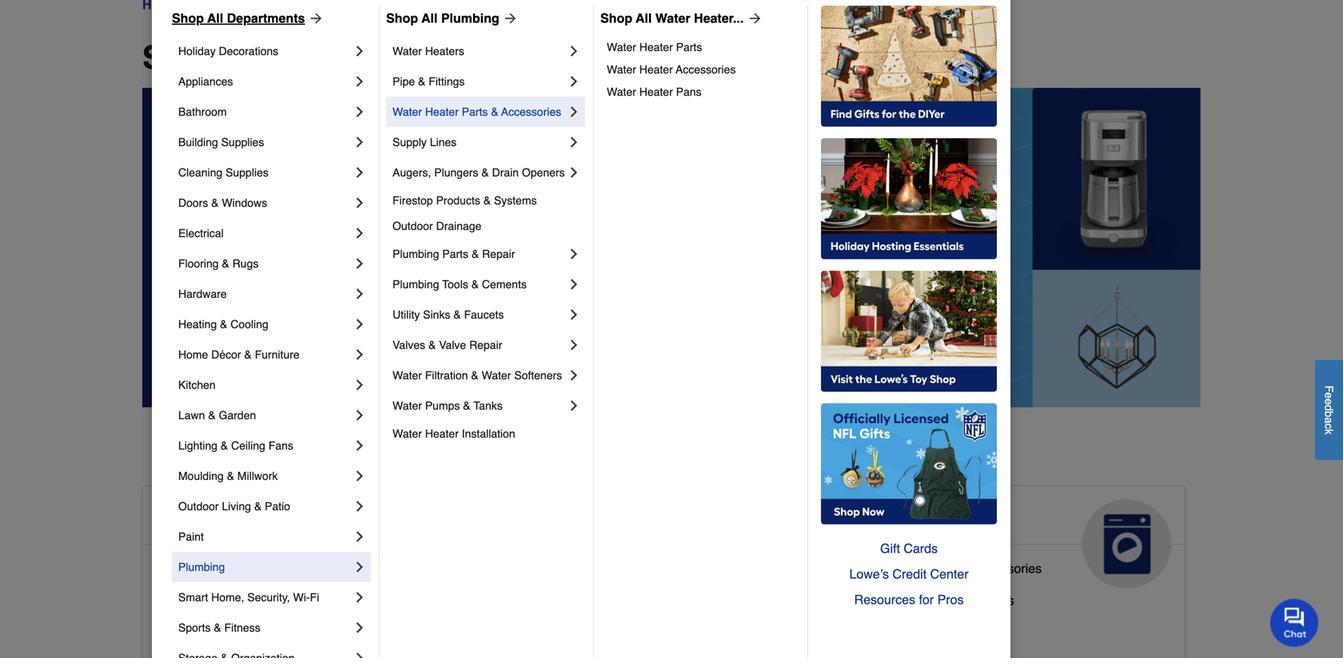 Task type: vqa. For each thing, say whether or not it's contained in the screenshot.
Pet within the Animal & Pet Care
yes



Task type: describe. For each thing, give the bounding box(es) containing it.
shop for shop all water heater...
[[600, 11, 632, 26]]

bedroom
[[221, 594, 272, 608]]

chevron right image for appliances
[[352, 74, 368, 90]]

repair for valves & valve repair
[[469, 339, 502, 352]]

chevron right image for electrical
[[352, 225, 368, 241]]

firestop products & systems
[[393, 194, 537, 207]]

shop all plumbing link
[[386, 9, 519, 28]]

& right houses,
[[622, 619, 630, 634]]

care
[[512, 532, 562, 557]]

shop for shop all departments
[[172, 11, 204, 26]]

1 e from the top
[[1323, 393, 1335, 399]]

augers, plungers & drain openers
[[393, 166, 565, 179]]

paint
[[178, 531, 204, 544]]

kitchen link
[[178, 370, 352, 401]]

doors & windows link
[[178, 188, 352, 218]]

heating & cooling
[[178, 318, 268, 331]]

1 vertical spatial appliances
[[868, 506, 988, 532]]

water filtration & water softeners
[[393, 369, 562, 382]]

livestock
[[512, 587, 565, 602]]

parts inside water heater parts & accessories link
[[462, 106, 488, 118]]

doors
[[178, 197, 208, 209]]

drainage
[[436, 220, 481, 233]]

1 vertical spatial appliances link
[[856, 487, 1185, 589]]

& inside animal & pet care
[[593, 506, 609, 532]]

water heater parts
[[607, 41, 702, 54]]

beds,
[[535, 619, 568, 634]]

water heater pans
[[607, 86, 702, 98]]

water up tanks
[[482, 369, 511, 382]]

& left ceiling
[[221, 440, 228, 452]]

f e e d b a c k
[[1323, 386, 1335, 435]]

filtration
[[425, 369, 468, 382]]

accessible for accessible entry & home
[[156, 625, 217, 640]]

utility
[[393, 309, 420, 321]]

resources
[[854, 593, 915, 608]]

chillers
[[971, 594, 1014, 608]]

water heater parts & accessories link
[[393, 97, 566, 127]]

home,
[[211, 592, 244, 604]]

gift cards
[[880, 542, 938, 556]]

décor
[[211, 349, 241, 361]]

& down outdoor drainage "link"
[[472, 248, 479, 261]]

windows
[[222, 197, 267, 209]]

augers, plungers & drain openers link
[[393, 157, 566, 188]]

sinks
[[423, 309, 450, 321]]

outdoor for outdoor drainage
[[393, 220, 433, 233]]

appliance parts & accessories link
[[868, 558, 1042, 590]]

millwork
[[237, 470, 278, 483]]

firestop products & systems link
[[393, 188, 582, 213]]

patio
[[265, 500, 290, 513]]

f
[[1323, 386, 1335, 393]]

0 vertical spatial home
[[178, 349, 208, 361]]

& right tools
[[471, 278, 479, 291]]

all down shop all departments link
[[231, 39, 271, 76]]

outdoor drainage
[[393, 220, 481, 233]]

heaters
[[425, 45, 464, 58]]

outdoor living & patio
[[178, 500, 290, 513]]

0 vertical spatial appliances
[[178, 75, 233, 88]]

parts inside plumbing parts & repair link
[[442, 248, 468, 261]]

accessible bedroom link
[[156, 590, 272, 622]]

water heater parts link
[[607, 36, 796, 58]]

firestop
[[393, 194, 433, 207]]

accessible for accessible bathroom
[[156, 562, 217, 576]]

installation
[[462, 428, 515, 440]]

flooring & rugs link
[[178, 249, 352, 279]]

all for water
[[636, 11, 652, 26]]

shop all water heater...
[[600, 11, 744, 26]]

shop
[[142, 39, 222, 76]]

entry
[[221, 625, 250, 640]]

chevron right image for water heater parts & accessories
[[566, 104, 582, 120]]

outdoor for outdoor living & patio
[[178, 500, 219, 513]]

resources for pros
[[854, 593, 964, 608]]

chevron right image for flooring & rugs
[[352, 256, 368, 272]]

all for departments
[[207, 11, 223, 26]]

& right décor
[[244, 349, 252, 361]]

beverage & wine chillers
[[868, 594, 1014, 608]]

appliance
[[868, 562, 924, 576]]

pumps
[[425, 400, 460, 412]]

gift cards link
[[821, 536, 997, 562]]

beverage & wine chillers link
[[868, 590, 1014, 622]]

accessible bathroom link
[[156, 558, 276, 590]]

chevron right image for smart home, security, wi-fi
[[352, 590, 368, 606]]

cleaning supplies link
[[178, 157, 352, 188]]

building supplies link
[[178, 127, 352, 157]]

chat invite button image
[[1270, 599, 1319, 648]]

systems
[[494, 194, 537, 207]]

holiday hosting essentials. image
[[821, 138, 997, 260]]

wi-
[[293, 592, 310, 604]]

shop for shop all plumbing
[[386, 11, 418, 26]]

chevron right image for utility sinks & faucets
[[566, 307, 582, 323]]

cards
[[904, 542, 938, 556]]

& up outdoor drainage "link"
[[483, 194, 491, 207]]

sports
[[178, 622, 211, 635]]

& right lawn at the left
[[208, 409, 216, 422]]

chevron right image for moulding & millwork
[[352, 468, 368, 484]]

water pumps & tanks
[[393, 400, 503, 412]]

livestock supplies link
[[512, 584, 618, 615]]

plumbing for plumbing
[[178, 561, 225, 574]]

electrical link
[[178, 218, 352, 249]]

heater for water heater accessories
[[639, 63, 673, 76]]

& left the "valve"
[[428, 339, 436, 352]]

& up wine
[[961, 562, 970, 576]]

tools
[[442, 278, 468, 291]]

animal & pet care image
[[726, 500, 816, 589]]

shop all departments
[[172, 11, 305, 26]]

electrical
[[178, 227, 224, 240]]

lawn & garden link
[[178, 401, 352, 431]]

water for water heaters
[[393, 45, 422, 58]]

1 vertical spatial accessories
[[501, 106, 561, 118]]

chevron right image for holiday decorations
[[352, 43, 368, 59]]

faucets
[[464, 309, 504, 321]]

security,
[[247, 592, 290, 604]]

& right doors
[[211, 197, 219, 209]]

enjoy savings year-round. no matter what you're shopping for, find what you need at a great price. image
[[142, 88, 1201, 408]]

plumbing for plumbing parts & repair
[[393, 248, 439, 261]]

pet beds, houses, & furniture link
[[512, 615, 685, 647]]

water heater accessories
[[607, 63, 736, 76]]

chevron right image for bathroom
[[352, 104, 368, 120]]

fans
[[268, 440, 293, 452]]

chevron right image for plumbing
[[352, 560, 368, 576]]

accessible entry & home
[[156, 625, 300, 640]]

water for water heater installation
[[393, 428, 422, 440]]

plumbing for plumbing tools & cements
[[393, 278, 439, 291]]

holiday decorations link
[[178, 36, 352, 66]]

chevron right image for plumbing tools & cements
[[566, 277, 582, 293]]

k
[[1323, 429, 1335, 435]]

water for water heater accessories
[[607, 63, 636, 76]]

water for water pumps & tanks
[[393, 400, 422, 412]]

augers,
[[393, 166, 431, 179]]

water for water heater pans
[[607, 86, 636, 98]]

heater for water heater pans
[[639, 86, 673, 98]]

houses,
[[571, 619, 618, 634]]

chevron right image for building supplies
[[352, 134, 368, 150]]

supply lines
[[393, 136, 457, 149]]

d
[[1323, 405, 1335, 411]]



Task type: locate. For each thing, give the bounding box(es) containing it.
smart
[[178, 592, 208, 604]]

1 vertical spatial supplies
[[226, 166, 268, 179]]

chevron right image for outdoor living & patio
[[352, 499, 368, 515]]

chevron right image for kitchen
[[352, 377, 368, 393]]

flooring
[[178, 257, 219, 270]]

drain
[[492, 166, 519, 179]]

water
[[655, 11, 690, 26], [607, 41, 636, 54], [393, 45, 422, 58], [607, 63, 636, 76], [607, 86, 636, 98], [393, 106, 422, 118], [393, 369, 422, 382], [482, 369, 511, 382], [393, 400, 422, 412], [393, 428, 422, 440]]

accessible home image
[[370, 500, 459, 589]]

outdoor down 'moulding'
[[178, 500, 219, 513]]

2 vertical spatial supplies
[[569, 587, 618, 602]]

arrow right image for shop all water heater...
[[744, 10, 763, 26]]

tanks
[[473, 400, 503, 412]]

living
[[222, 500, 251, 513]]

accessible
[[156, 506, 273, 532], [156, 562, 217, 576], [156, 594, 217, 608], [156, 625, 217, 640]]

plungers
[[434, 166, 478, 179]]

bathroom
[[178, 106, 227, 118], [221, 562, 276, 576]]

openers
[[522, 166, 565, 179]]

0 horizontal spatial shop
[[172, 11, 204, 26]]

supplies up windows
[[226, 166, 268, 179]]

supplies for livestock supplies
[[569, 587, 618, 602]]

all
[[207, 11, 223, 26], [421, 11, 438, 26], [636, 11, 652, 26], [231, 39, 271, 76]]

1 accessible from the top
[[156, 506, 273, 532]]

bathroom up smart home, security, wi-fi
[[221, 562, 276, 576]]

heater for water heater parts
[[639, 41, 673, 54]]

plumbing parts & repair
[[393, 248, 515, 261]]

lowe's credit center
[[849, 567, 969, 582]]

chevron right image for water pumps & tanks
[[566, 398, 582, 414]]

1 horizontal spatial accessories
[[676, 63, 736, 76]]

cooling
[[231, 318, 268, 331]]

repair down 'faucets'
[[469, 339, 502, 352]]

all for plumbing
[[421, 11, 438, 26]]

water down "valves"
[[393, 369, 422, 382]]

& left tanks
[[463, 400, 470, 412]]

moulding
[[178, 470, 224, 483]]

wine
[[939, 594, 968, 608]]

hardware
[[178, 288, 227, 301]]

ceiling
[[231, 440, 265, 452]]

shop
[[172, 11, 204, 26], [386, 11, 418, 26], [600, 11, 632, 26]]

departments for shop all departments
[[280, 39, 475, 76]]

0 horizontal spatial accessories
[[501, 106, 561, 118]]

& left pros
[[927, 594, 935, 608]]

1 vertical spatial repair
[[469, 339, 502, 352]]

0 vertical spatial departments
[[227, 11, 305, 26]]

accessible up smart
[[156, 562, 217, 576]]

2 vertical spatial home
[[266, 625, 300, 640]]

outdoor drainage link
[[393, 213, 582, 239]]

0 vertical spatial bathroom
[[178, 106, 227, 118]]

chevron right image for sports & fitness
[[352, 620, 368, 636]]

water heater pans link
[[607, 81, 796, 103]]

beverage
[[868, 594, 923, 608]]

chevron right image for plumbing parts & repair
[[566, 246, 582, 262]]

water heater installation
[[393, 428, 515, 440]]

visit the lowe's toy shop. image
[[821, 271, 997, 393]]

flooring & rugs
[[178, 257, 259, 270]]

chevron right image for paint
[[352, 529, 368, 545]]

hardware link
[[178, 279, 352, 309]]

accessible bathroom
[[156, 562, 276, 576]]

appliances down holiday
[[178, 75, 233, 88]]

0 horizontal spatial appliances
[[178, 75, 233, 88]]

pans
[[676, 86, 702, 98]]

pet beds, houses, & furniture
[[512, 619, 685, 634]]

chevron right image
[[566, 74, 582, 90], [352, 104, 368, 120], [352, 134, 368, 150], [352, 165, 368, 181], [566, 165, 582, 181], [566, 307, 582, 323], [566, 337, 582, 353], [352, 347, 368, 363], [352, 377, 368, 393], [352, 408, 368, 424], [352, 499, 368, 515], [352, 590, 368, 606], [352, 620, 368, 636]]

water up pipe
[[393, 45, 422, 58]]

cleaning supplies
[[178, 166, 268, 179]]

3 accessible from the top
[[156, 594, 217, 608]]

shop up water heater parts
[[600, 11, 632, 26]]

supplies inside building supplies link
[[221, 136, 264, 149]]

water for water heater parts & accessories
[[393, 106, 422, 118]]

accessories up chillers
[[973, 562, 1042, 576]]

& left millwork
[[227, 470, 234, 483]]

all up water heaters
[[421, 11, 438, 26]]

pet
[[615, 506, 650, 532], [512, 619, 531, 634]]

& right pipe
[[418, 75, 425, 88]]

repair down outdoor drainage "link"
[[482, 248, 515, 261]]

1 arrow right image from the left
[[499, 10, 519, 26]]

fittings
[[429, 75, 465, 88]]

0 horizontal spatial pet
[[512, 619, 531, 634]]

water heater parts & accessories
[[393, 106, 561, 118]]

heater down water heater accessories
[[639, 86, 673, 98]]

water inside 'link'
[[607, 86, 636, 98]]

e up the d
[[1323, 393, 1335, 399]]

lowe's
[[849, 567, 889, 582]]

1 horizontal spatial shop
[[386, 11, 418, 26]]

c
[[1323, 424, 1335, 429]]

1 horizontal spatial furniture
[[634, 619, 685, 634]]

all up holiday decorations
[[207, 11, 223, 26]]

1 horizontal spatial pet
[[615, 506, 650, 532]]

2 horizontal spatial accessories
[[973, 562, 1042, 576]]

heater inside 'link'
[[639, 86, 673, 98]]

gift
[[880, 542, 900, 556]]

0 horizontal spatial arrow right image
[[499, 10, 519, 26]]

plumbing tools & cements
[[393, 278, 527, 291]]

parts
[[676, 41, 702, 54], [462, 106, 488, 118], [442, 248, 468, 261], [928, 562, 958, 576]]

supplies inside 'livestock supplies' link
[[569, 587, 618, 602]]

departments for shop all departments
[[227, 11, 305, 26]]

heater down pumps
[[425, 428, 459, 440]]

water up water heater pans
[[607, 63, 636, 76]]

accessible down smart
[[156, 625, 217, 640]]

arrow right image
[[499, 10, 519, 26], [744, 10, 763, 26]]

0 horizontal spatial appliances link
[[178, 66, 352, 97]]

water up water heater parts
[[655, 11, 690, 26]]

accessible up sports
[[156, 594, 217, 608]]

& left patio
[[254, 500, 262, 513]]

& down 'pipe & fittings' link at top
[[491, 106, 498, 118]]

heater inside 'link'
[[639, 41, 673, 54]]

chevron right image
[[352, 43, 368, 59], [566, 43, 582, 59], [352, 74, 368, 90], [566, 104, 582, 120], [566, 134, 582, 150], [352, 195, 368, 211], [352, 225, 368, 241], [566, 246, 582, 262], [352, 256, 368, 272], [566, 277, 582, 293], [352, 286, 368, 302], [352, 317, 368, 333], [566, 368, 582, 384], [566, 398, 582, 414], [352, 438, 368, 454], [352, 468, 368, 484], [352, 529, 368, 545], [352, 560, 368, 576], [352, 651, 368, 659]]

a
[[1323, 418, 1335, 424]]

outdoor down firestop
[[393, 220, 433, 233]]

water down water pumps & tanks
[[393, 428, 422, 440]]

supplies for cleaning supplies
[[226, 166, 268, 179]]

shop up holiday
[[172, 11, 204, 26]]

sports & fitness link
[[178, 613, 352, 644]]

water up water heater accessories
[[607, 41, 636, 54]]

holiday
[[178, 45, 216, 58]]

2 e from the top
[[1323, 399, 1335, 405]]

2 accessible from the top
[[156, 562, 217, 576]]

water for water heater parts
[[607, 41, 636, 54]]

0 vertical spatial outdoor
[[393, 220, 433, 233]]

chevron right image for pipe & fittings
[[566, 74, 582, 90]]

& right sinks
[[453, 309, 461, 321]]

chevron right image for cleaning supplies
[[352, 165, 368, 181]]

appliances link down decorations
[[178, 66, 352, 97]]

fitness
[[224, 622, 260, 635]]

heater up water heater accessories
[[639, 41, 673, 54]]

building supplies
[[178, 136, 264, 149]]

1 vertical spatial departments
[[280, 39, 475, 76]]

shop up water heaters
[[386, 11, 418, 26]]

arrow right image inside shop all water heater... link
[[744, 10, 763, 26]]

1 horizontal spatial arrow right image
[[744, 10, 763, 26]]

moulding & millwork
[[178, 470, 278, 483]]

0 vertical spatial pet
[[615, 506, 650, 532]]

chevron right image for supply lines
[[566, 134, 582, 150]]

chevron right image for valves & valve repair
[[566, 337, 582, 353]]

e up b
[[1323, 399, 1335, 405]]

supplies up cleaning supplies
[[221, 136, 264, 149]]

lawn & garden
[[178, 409, 256, 422]]

parts inside appliance parts & accessories link
[[928, 562, 958, 576]]

sports & fitness
[[178, 622, 260, 635]]

supplies inside the cleaning supplies link
[[226, 166, 268, 179]]

chevron right image for water heaters
[[566, 43, 582, 59]]

plumbing
[[441, 11, 499, 26], [393, 248, 439, 261], [393, 278, 439, 291], [178, 561, 225, 574]]

repair for plumbing parts & repair
[[482, 248, 515, 261]]

fi
[[310, 592, 319, 604]]

bathroom up building
[[178, 106, 227, 118]]

& left the drain
[[481, 166, 489, 179]]

water inside 'link'
[[607, 41, 636, 54]]

1 horizontal spatial appliances
[[868, 506, 988, 532]]

water for water filtration & water softeners
[[393, 369, 422, 382]]

furniture down heating & cooling "link"
[[255, 349, 300, 361]]

arrow right image up the water heater parts 'link'
[[744, 10, 763, 26]]

cements
[[482, 278, 527, 291]]

outdoor living & patio link
[[178, 492, 352, 522]]

chevron right image for hardware
[[352, 286, 368, 302]]

heater
[[639, 41, 673, 54], [639, 63, 673, 76], [639, 86, 673, 98], [425, 106, 459, 118], [425, 428, 459, 440]]

0 vertical spatial appliances link
[[178, 66, 352, 97]]

water heaters
[[393, 45, 464, 58]]

plumbing up water heaters link
[[441, 11, 499, 26]]

parts down drainage
[[442, 248, 468, 261]]

chevron right image for home décor & furniture
[[352, 347, 368, 363]]

accessible for accessible home
[[156, 506, 273, 532]]

supplies for building supplies
[[221, 136, 264, 149]]

lighting
[[178, 440, 217, 452]]

parts up supply lines link
[[462, 106, 488, 118]]

water up supply
[[393, 106, 422, 118]]

outdoor
[[393, 220, 433, 233], [178, 500, 219, 513]]

pipe
[[393, 75, 415, 88]]

chevron right image for water filtration & water softeners
[[566, 368, 582, 384]]

accessible bedroom
[[156, 594, 272, 608]]

products
[[436, 194, 480, 207]]

rugs
[[232, 257, 259, 270]]

& left cooling
[[220, 318, 227, 331]]

0 horizontal spatial furniture
[[255, 349, 300, 361]]

pet inside animal & pet care
[[615, 506, 650, 532]]

arrow right image for shop all plumbing
[[499, 10, 519, 26]]

lowe's credit center link
[[821, 562, 997, 588]]

repair
[[482, 248, 515, 261], [469, 339, 502, 352]]

heater for water heater parts & accessories
[[425, 106, 459, 118]]

arrow right image up water heaters link
[[499, 10, 519, 26]]

water left pumps
[[393, 400, 422, 412]]

animal
[[512, 506, 587, 532]]

arrow right image
[[305, 10, 324, 26]]

parts inside the water heater parts 'link'
[[676, 41, 702, 54]]

0 vertical spatial accessories
[[676, 63, 736, 76]]

b
[[1323, 411, 1335, 418]]

0 vertical spatial repair
[[482, 248, 515, 261]]

water down water heater accessories
[[607, 86, 636, 98]]

& right animal
[[593, 506, 609, 532]]

shop all water heater... link
[[600, 9, 763, 28]]

heater...
[[694, 11, 744, 26]]

heater for water heater installation
[[425, 428, 459, 440]]

0 vertical spatial furniture
[[255, 349, 300, 361]]

1 shop from the left
[[172, 11, 204, 26]]

supplies up houses,
[[569, 587, 618, 602]]

chevron right image for augers, plungers & drain openers
[[566, 165, 582, 181]]

find gifts for the diyer. image
[[821, 6, 997, 127]]

& right 'filtration'
[[471, 369, 479, 382]]

appliances link up chillers
[[856, 487, 1185, 589]]

2 vertical spatial accessories
[[973, 562, 1042, 576]]

& down accessible bedroom link on the bottom left
[[214, 622, 221, 635]]

officially licensed n f l gifts. shop now. image
[[821, 404, 997, 525]]

outdoor inside "link"
[[393, 220, 433, 233]]

supplies
[[221, 136, 264, 149], [226, 166, 268, 179], [569, 587, 618, 602]]

kitchen
[[178, 379, 216, 392]]

plumbing up smart
[[178, 561, 225, 574]]

&
[[418, 75, 425, 88], [491, 106, 498, 118], [481, 166, 489, 179], [483, 194, 491, 207], [211, 197, 219, 209], [472, 248, 479, 261], [222, 257, 229, 270], [471, 278, 479, 291], [453, 309, 461, 321], [220, 318, 227, 331], [428, 339, 436, 352], [244, 349, 252, 361], [471, 369, 479, 382], [463, 400, 470, 412], [208, 409, 216, 422], [221, 440, 228, 452], [227, 470, 234, 483], [254, 500, 262, 513], [593, 506, 609, 532], [961, 562, 970, 576], [927, 594, 935, 608], [622, 619, 630, 634], [214, 622, 221, 635], [254, 625, 263, 640]]

2 horizontal spatial shop
[[600, 11, 632, 26]]

0 horizontal spatial outdoor
[[178, 500, 219, 513]]

heater down water heater parts
[[639, 63, 673, 76]]

shop all departments
[[142, 39, 475, 76]]

& inside 'link'
[[214, 622, 221, 635]]

garden
[[219, 409, 256, 422]]

1 vertical spatial pet
[[512, 619, 531, 634]]

chevron right image for heating & cooling
[[352, 317, 368, 333]]

3 shop from the left
[[600, 11, 632, 26]]

plumbing link
[[178, 552, 352, 583]]

accessible home link
[[143, 487, 472, 589]]

1 horizontal spatial outdoor
[[393, 220, 433, 233]]

appliances up cards
[[868, 506, 988, 532]]

all up water heater parts
[[636, 11, 652, 26]]

appliances image
[[1082, 500, 1172, 589]]

pros
[[937, 593, 964, 608]]

1 vertical spatial furniture
[[634, 619, 685, 634]]

1 vertical spatial home
[[279, 506, 341, 532]]

furniture right houses,
[[634, 619, 685, 634]]

& left rugs
[[222, 257, 229, 270]]

accessories up water heater pans 'link'
[[676, 63, 736, 76]]

2 arrow right image from the left
[[744, 10, 763, 26]]

0 vertical spatial supplies
[[221, 136, 264, 149]]

arrow right image inside shop all plumbing link
[[499, 10, 519, 26]]

heater up lines
[[425, 106, 459, 118]]

accessories down 'pipe & fittings' link at top
[[501, 106, 561, 118]]

4 accessible from the top
[[156, 625, 217, 640]]

2 shop from the left
[[386, 11, 418, 26]]

supply lines link
[[393, 127, 566, 157]]

1 vertical spatial outdoor
[[178, 500, 219, 513]]

parts down cards
[[928, 562, 958, 576]]

water pumps & tanks link
[[393, 391, 566, 421]]

plumbing tools & cements link
[[393, 269, 566, 300]]

credit
[[892, 567, 927, 582]]

1 vertical spatial bathroom
[[221, 562, 276, 576]]

accessible down 'moulding'
[[156, 506, 273, 532]]

accessible for accessible bedroom
[[156, 594, 217, 608]]

1 horizontal spatial appliances link
[[856, 487, 1185, 589]]

& right entry
[[254, 625, 263, 640]]

accessible home
[[156, 506, 341, 532]]

valve
[[439, 339, 466, 352]]

parts up water heater accessories link
[[676, 41, 702, 54]]

plumbing up utility
[[393, 278, 439, 291]]

chevron right image for lighting & ceiling fans
[[352, 438, 368, 454]]

chevron right image for doors & windows
[[352, 195, 368, 211]]

plumbing down outdoor drainage
[[393, 248, 439, 261]]

chevron right image for lawn & garden
[[352, 408, 368, 424]]



